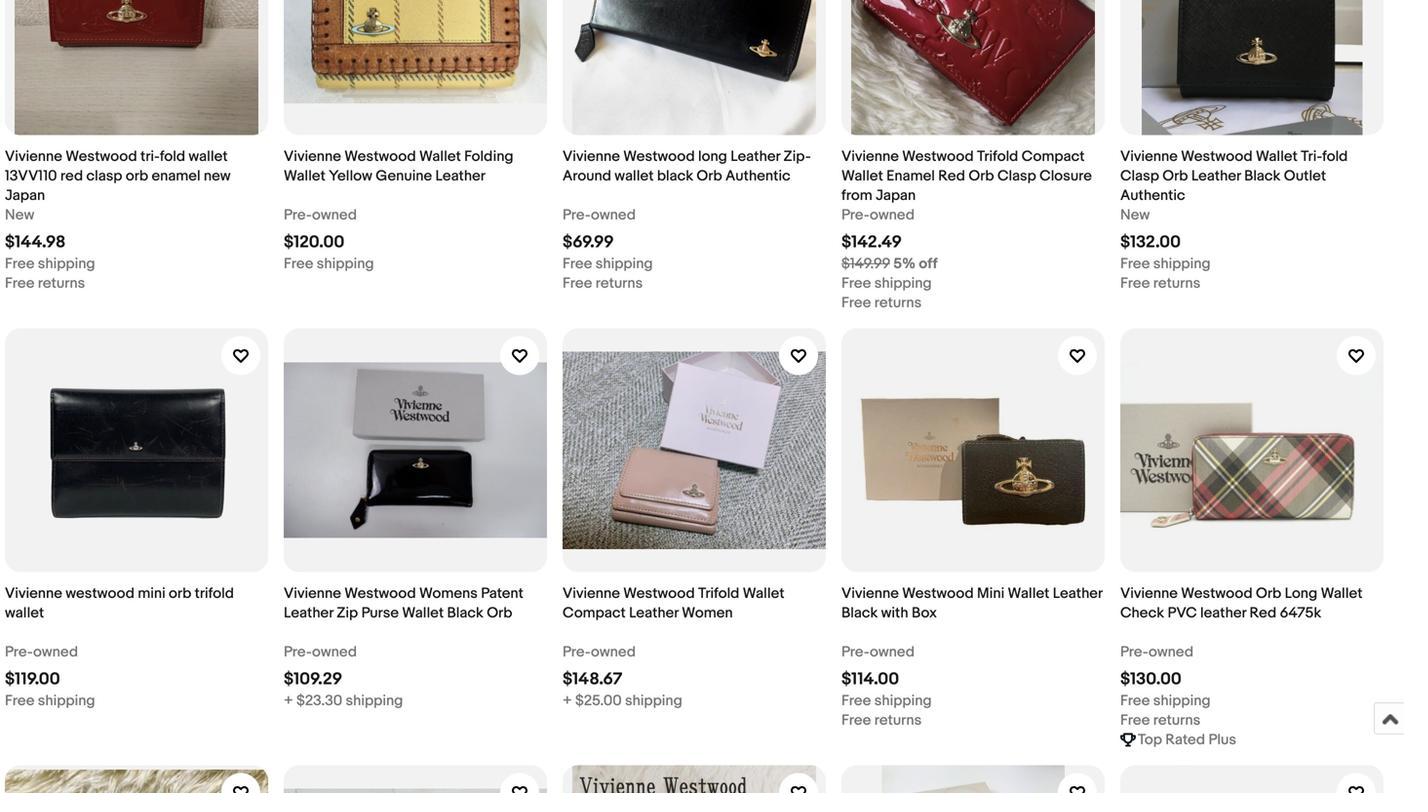 Task type: locate. For each thing, give the bounding box(es) containing it.
Pre-owned text field
[[563, 205, 636, 225], [842, 205, 915, 225], [5, 642, 78, 662], [284, 642, 357, 662], [842, 642, 915, 662]]

vivienne westwood wallet folding wallet yellow genuine leather
[[284, 148, 514, 185]]

black down womens
[[447, 604, 484, 622]]

0 vertical spatial authentic
[[726, 167, 791, 185]]

pre-owned text field up $142.49 text box
[[842, 205, 915, 225]]

vivienne westwood trifold compact wallet enamel red orb clasp closure from japan pre-owned $142.49 $149.99 5% off free shipping free returns
[[842, 148, 1093, 312]]

westwood inside vivienne westwood tri-fold wallet 13vv110 red clasp orb enamel new japan new $144.98 free shipping free returns
[[66, 148, 137, 165]]

wallet inside vivienne westwood tri-fold wallet 13vv110 red clasp orb enamel new japan new $144.98 free shipping free returns
[[189, 148, 228, 165]]

1 free shipping text field from the left
[[5, 254, 95, 274]]

$69.99 text field
[[563, 232, 614, 253]]

1 fold from the left
[[160, 148, 185, 165]]

orb inside vivienne westwood trifold compact wallet enamel red orb clasp closure from japan pre-owned $142.49 $149.99 5% off free shipping free returns
[[969, 167, 995, 185]]

free returns text field down $114.00 text box at the bottom of page
[[842, 711, 922, 730]]

pre- up $109.29
[[284, 643, 312, 661]]

free shipping text field down $69.99 text field
[[563, 254, 653, 274]]

check
[[1121, 604, 1165, 622]]

2 horizontal spatial wallet
[[615, 167, 654, 185]]

4 free shipping text field from the left
[[1121, 254, 1211, 274]]

westwood for $148.67
[[624, 585, 695, 602]]

leather
[[731, 148, 781, 165], [436, 167, 486, 185], [1192, 167, 1242, 185], [1053, 585, 1103, 602], [284, 604, 334, 622], [629, 604, 679, 622]]

free returns text field down $144.98
[[5, 274, 85, 293]]

$114.00
[[842, 669, 900, 690]]

clasp left closure
[[998, 167, 1037, 185]]

owned up $120.00 text box
[[312, 206, 357, 224]]

0 vertical spatial compact
[[1022, 148, 1085, 165]]

pre- inside vivienne westwood trifold compact wallet enamel red orb clasp closure from japan pre-owned $142.49 $149.99 5% off free shipping free returns
[[842, 206, 870, 224]]

pre- inside "pre-owned $120.00 free shipping"
[[284, 206, 312, 224]]

vivienne for $109.29
[[284, 585, 341, 602]]

1 + from the left
[[284, 692, 293, 710]]

black for vivienne westwood womens patent leather zip purse wallet black orb
[[447, 604, 484, 622]]

returns down $144.98
[[38, 275, 85, 292]]

pre- inside pre-owned $109.29 + $23.30 shipping
[[284, 643, 312, 661]]

vivienne
[[5, 148, 62, 165], [284, 148, 341, 165], [563, 148, 620, 165], [842, 148, 899, 165], [1121, 148, 1178, 165], [5, 585, 62, 602], [284, 585, 341, 602], [563, 585, 620, 602], [842, 585, 899, 602], [1121, 585, 1178, 602]]

vivienne westwood wallet tri-fold clasp orb leather black outlet authentic new $132.00 free shipping free returns
[[1121, 148, 1349, 292]]

owned up $142.49 text box
[[870, 206, 915, 224]]

leather inside vivienne westwood wallet tri-fold clasp orb leather black outlet authentic new $132.00 free shipping free returns
[[1192, 167, 1242, 185]]

westwood up "leather"
[[1182, 585, 1253, 602]]

new up $144.98
[[5, 206, 34, 224]]

long
[[1286, 585, 1318, 602]]

owned for $130.00
[[1149, 643, 1194, 661]]

0 horizontal spatial red
[[939, 167, 966, 185]]

leather inside 'vivienne westwood mini wallet leather black with box'
[[1053, 585, 1103, 602]]

westwood up enamel
[[903, 148, 974, 165]]

black
[[1245, 167, 1281, 185], [447, 604, 484, 622], [842, 604, 878, 622]]

1 horizontal spatial wallet
[[189, 148, 228, 165]]

1 horizontal spatial clasp
[[1121, 167, 1160, 185]]

leather inside vivienne westwood wallet folding wallet yellow genuine leather
[[436, 167, 486, 185]]

$120.00
[[284, 232, 345, 253]]

shipping inside pre-owned $69.99 free shipping free returns
[[596, 255, 653, 273]]

vivienne inside 'vivienne westwood mini wallet leather black with box'
[[842, 585, 899, 602]]

westwood inside vivienne westwood womens patent leather zip purse wallet black orb
[[345, 585, 416, 602]]

free shipping text field down $144.98 "text box"
[[5, 254, 95, 274]]

returns inside pre-owned $130.00 free shipping free returns
[[1154, 712, 1201, 729]]

owned for $119.00
[[33, 643, 78, 661]]

pre- for $148.67
[[563, 643, 591, 661]]

2 free shipping text field from the left
[[284, 254, 374, 274]]

yellow
[[329, 167, 373, 185]]

pre-owned text field up $120.00 text box
[[284, 205, 357, 225]]

owned for $120.00
[[312, 206, 357, 224]]

1 horizontal spatial japan
[[876, 187, 916, 204]]

compact up closure
[[1022, 148, 1085, 165]]

owned for $109.29
[[312, 643, 357, 661]]

new
[[5, 206, 34, 224], [1121, 206, 1151, 224]]

shipping right $25.00
[[625, 692, 683, 710]]

Free shipping text field
[[842, 274, 932, 293], [5, 691, 95, 711], [842, 691, 932, 711], [1121, 691, 1211, 711]]

leather right mini
[[1053, 585, 1103, 602]]

free returns text field down "$69.99"
[[563, 274, 643, 293]]

0 horizontal spatial wallet
[[5, 604, 44, 622]]

free shipping text field down $130.00
[[1121, 691, 1211, 711]]

zip-
[[784, 148, 811, 165]]

pre-owned text field up the $119.00 on the left
[[5, 642, 78, 662]]

0 vertical spatial orb
[[126, 167, 148, 185]]

shipping inside pre-owned $119.00 free shipping
[[38, 692, 95, 710]]

free shipping text field down $119.00 text field
[[5, 691, 95, 711]]

vivienne inside vivienne westwood orb long wallet check pvc leather red 6475k
[[1121, 585, 1178, 602]]

black left 'outlet' on the right top of the page
[[1245, 167, 1281, 185]]

owned inside pre-owned $148.67 + $25.00 shipping
[[591, 643, 636, 661]]

clasp inside vivienne westwood trifold compact wallet enamel red orb clasp closure from japan pre-owned $142.49 $149.99 5% off free shipping free returns
[[998, 167, 1037, 185]]

1 horizontal spatial black
[[842, 604, 878, 622]]

pre- inside pre-owned $69.99 free shipping free returns
[[563, 206, 591, 224]]

owned
[[312, 206, 357, 224], [591, 206, 636, 224], [870, 206, 915, 224], [33, 643, 78, 661], [312, 643, 357, 661], [591, 643, 636, 661], [870, 643, 915, 661], [1149, 643, 1194, 661]]

westwood up "black"
[[624, 148, 695, 165]]

new up $132.00
[[1121, 206, 1151, 224]]

$119.00 text field
[[5, 669, 60, 690]]

owned up $148.67
[[591, 643, 636, 661]]

pre- up $114.00 text box at the bottom of page
[[842, 643, 870, 661]]

1 horizontal spatial compact
[[1022, 148, 1085, 165]]

wallet up new at left
[[189, 148, 228, 165]]

pre- for $120.00
[[284, 206, 312, 224]]

1 horizontal spatial fold
[[1323, 148, 1349, 165]]

1 vertical spatial authentic
[[1121, 187, 1186, 204]]

2 japan from the left
[[876, 187, 916, 204]]

pre-owned $130.00 free shipping free returns
[[1121, 643, 1211, 729]]

1 horizontal spatial authentic
[[1121, 187, 1186, 204]]

westwood inside 'vivienne westwood mini wallet leather black with box'
[[903, 585, 974, 602]]

Pre-owned text field
[[284, 205, 357, 225], [563, 642, 636, 662], [1121, 642, 1194, 662]]

free shipping text field for $114.00
[[842, 691, 932, 711]]

free
[[5, 255, 35, 273], [284, 255, 314, 273], [563, 255, 593, 273], [1121, 255, 1151, 273], [5, 275, 35, 292], [563, 275, 593, 292], [842, 275, 872, 292], [1121, 275, 1151, 292], [842, 294, 872, 312], [5, 692, 35, 710], [842, 692, 872, 710], [1121, 692, 1151, 710], [842, 712, 872, 729], [1121, 712, 1151, 729]]

wallet left "black"
[[615, 167, 654, 185]]

authentic inside vivienne westwood wallet tri-fold clasp orb leather black outlet authentic new $132.00 free shipping free returns
[[1121, 187, 1186, 204]]

japan up new text box
[[5, 187, 45, 204]]

pre-owned $109.29 + $23.30 shipping
[[284, 643, 403, 710]]

pre-owned text field for $142.49
[[842, 205, 915, 225]]

vivienne left westwood
[[5, 585, 62, 602]]

westwood left the tri-
[[1182, 148, 1253, 165]]

pre-owned text field for $148.67
[[563, 642, 636, 662]]

1 horizontal spatial pre-owned text field
[[563, 642, 636, 662]]

westwood for $69.99
[[624, 148, 695, 165]]

fold up enamel
[[160, 148, 185, 165]]

vivienne inside vivienne westwood mini orb trifold wallet
[[5, 585, 62, 602]]

3 free shipping text field from the left
[[563, 254, 653, 274]]

wallet
[[420, 148, 461, 165], [1257, 148, 1298, 165], [284, 167, 326, 185], [842, 167, 884, 185], [743, 585, 785, 602], [1008, 585, 1050, 602], [1322, 585, 1363, 602], [402, 604, 444, 622]]

clasp inside vivienne westwood wallet tri-fold clasp orb leather black outlet authentic new $132.00 free shipping free returns
[[1121, 167, 1160, 185]]

westwood inside vivienne westwood  trifold wallet compact leather women
[[624, 585, 695, 602]]

black left the with
[[842, 604, 878, 622]]

wallet
[[189, 148, 228, 165], [615, 167, 654, 185], [5, 604, 44, 622]]

leather left zip-
[[731, 148, 781, 165]]

vivienne up new text field
[[1121, 148, 1178, 165]]

black inside 'vivienne westwood mini wallet leather black with box'
[[842, 604, 878, 622]]

pre- up the $119.00 on the left
[[5, 643, 33, 661]]

westwood for $114.00
[[903, 585, 974, 602]]

1 horizontal spatial trifold
[[978, 148, 1019, 165]]

free shipping text field for $132.00
[[1121, 254, 1211, 274]]

leather inside vivienne westwood  trifold wallet compact leather women
[[629, 604, 679, 622]]

westwood
[[66, 585, 135, 602]]

2 + from the left
[[563, 692, 572, 710]]

Top Rated Plus text field
[[1139, 730, 1237, 750]]

returns down $114.00 text box at the bottom of page
[[875, 712, 922, 729]]

free returns text field for $114.00
[[842, 711, 922, 730]]

westwood up genuine
[[345, 148, 416, 165]]

free shipping text field down $132.00 'text field'
[[1121, 254, 1211, 274]]

orb inside vivienne westwood tri-fold wallet 13vv110 red clasp orb enamel new japan new $144.98 free shipping free returns
[[126, 167, 148, 185]]

0 horizontal spatial new
[[5, 206, 34, 224]]

free returns text field down $132.00 'text field'
[[1121, 274, 1201, 293]]

tri-
[[140, 148, 160, 165]]

red left 6475k
[[1250, 604, 1277, 622]]

trifold for vivienne westwood  trifold wallet compact leather women
[[699, 585, 740, 602]]

vivienne up the from
[[842, 148, 899, 165]]

westwood up the clasp
[[66, 148, 137, 165]]

1 vertical spatial trifold
[[699, 585, 740, 602]]

orb down long
[[697, 167, 723, 185]]

womens
[[420, 585, 478, 602]]

1 new from the left
[[5, 206, 34, 224]]

fold
[[160, 148, 185, 165], [1323, 148, 1349, 165]]

westwood for $120.00
[[345, 148, 416, 165]]

japan
[[5, 187, 45, 204], [876, 187, 916, 204]]

orb left long in the bottom right of the page
[[1257, 585, 1282, 602]]

wallet inside vivienne westwood mini orb trifold wallet
[[5, 604, 44, 622]]

orb down the 'patent'
[[487, 604, 513, 622]]

1 vertical spatial compact
[[563, 604, 626, 622]]

vivienne up check
[[1121, 585, 1178, 602]]

pre-owned $119.00 free shipping
[[5, 643, 95, 710]]

1 vertical spatial wallet
[[615, 167, 654, 185]]

vivienne for $119.00
[[5, 585, 62, 602]]

$142.49
[[842, 232, 902, 253]]

0 horizontal spatial authentic
[[726, 167, 791, 185]]

vivienne inside vivienne westwood wallet tri-fold clasp orb leather black outlet authentic new $132.00 free shipping free returns
[[1121, 148, 1178, 165]]

+ inside pre-owned $109.29 + $23.30 shipping
[[284, 692, 293, 710]]

orb down 'tri-'
[[126, 167, 148, 185]]

shipping down $69.99 text field
[[596, 255, 653, 273]]

orb right enamel
[[969, 167, 995, 185]]

+ inside pre-owned $148.67 + $25.00 shipping
[[563, 692, 572, 710]]

rated
[[1166, 731, 1206, 749]]

2 vertical spatial wallet
[[5, 604, 44, 622]]

0 vertical spatial trifold
[[978, 148, 1019, 165]]

owned inside pre-owned $69.99 free shipping free returns
[[591, 206, 636, 224]]

1 horizontal spatial red
[[1250, 604, 1277, 622]]

pre-owned $120.00 free shipping
[[284, 206, 374, 273]]

leather left 'outlet' on the right top of the page
[[1192, 167, 1242, 185]]

pre-owned text field up $114.00 text box at the bottom of page
[[842, 642, 915, 662]]

pre- down the from
[[842, 206, 870, 224]]

$23.30
[[297, 692, 343, 710]]

vivienne for $148.67
[[563, 585, 620, 602]]

1 horizontal spatial +
[[563, 692, 572, 710]]

vivienne up around
[[563, 148, 620, 165]]

trifold
[[978, 148, 1019, 165], [699, 585, 740, 602]]

free shipping text field down $120.00 text box
[[284, 254, 374, 274]]

$119.00
[[5, 669, 60, 690]]

japan inside vivienne westwood tri-fold wallet 13vv110 red clasp orb enamel new japan new $144.98 free shipping free returns
[[5, 187, 45, 204]]

shipping down $114.00
[[875, 692, 932, 710]]

free shipping text field down $114.00
[[842, 691, 932, 711]]

authentic down zip-
[[726, 167, 791, 185]]

owned up $109.29 text box
[[312, 643, 357, 661]]

westwood inside "vivienne westwood long leather zip- around wallet black orb authentic"
[[624, 148, 695, 165]]

pre- inside pre-owned $114.00 free shipping free returns
[[842, 643, 870, 661]]

pre-owned text field up $148.67 text field
[[563, 642, 636, 662]]

westwood up box
[[903, 585, 974, 602]]

$25.00
[[576, 692, 622, 710]]

shipping down 5%
[[875, 275, 932, 292]]

box
[[912, 604, 937, 622]]

black inside vivienne westwood womens patent leather zip purse wallet black orb
[[447, 604, 484, 622]]

owned inside pre-owned $109.29 + $23.30 shipping
[[312, 643, 357, 661]]

black inside vivienne westwood wallet tri-fold clasp orb leather black outlet authentic new $132.00 free shipping free returns
[[1245, 167, 1281, 185]]

authentic up new text field
[[1121, 187, 1186, 204]]

shipping down $144.98 "text box"
[[38, 255, 95, 273]]

westwood inside vivienne westwood orb long wallet check pvc leather red 6475k
[[1182, 585, 1253, 602]]

0 horizontal spatial +
[[284, 692, 293, 710]]

2 horizontal spatial black
[[1245, 167, 1281, 185]]

wallet up the $119.00 on the left
[[5, 604, 44, 622]]

0 horizontal spatial compact
[[563, 604, 626, 622]]

vivienne up yellow
[[284, 148, 341, 165]]

vivienne inside vivienne westwood tri-fold wallet 13vv110 red clasp orb enamel new japan new $144.98 free shipping free returns
[[5, 148, 62, 165]]

6475k
[[1281, 604, 1322, 622]]

pre- up $130.00
[[1121, 643, 1149, 661]]

1 horizontal spatial free returns text field
[[1121, 274, 1201, 293]]

pre- inside pre-owned $119.00 free shipping
[[5, 643, 33, 661]]

0 horizontal spatial free returns text field
[[842, 711, 922, 730]]

free shipping text field for $119.00
[[5, 691, 95, 711]]

vivienne up $148.67 text field
[[563, 585, 620, 602]]

compact up $148.67 text field
[[563, 604, 626, 622]]

Free returns text field
[[1121, 274, 1201, 293], [842, 711, 922, 730]]

orb inside "vivienne westwood long leather zip- around wallet black orb authentic"
[[697, 167, 723, 185]]

shipping down $120.00 on the top of the page
[[317, 255, 374, 273]]

0 horizontal spatial fold
[[160, 148, 185, 165]]

13vv110
[[5, 167, 57, 185]]

free shipping text field down 5%
[[842, 274, 932, 293]]

pre-
[[284, 206, 312, 224], [563, 206, 591, 224], [842, 206, 870, 224], [5, 643, 33, 661], [284, 643, 312, 661], [563, 643, 591, 661], [842, 643, 870, 661], [1121, 643, 1149, 661]]

pre-owned text field up $130.00
[[1121, 642, 1194, 662]]

fold inside vivienne westwood wallet tri-fold clasp orb leather black outlet authentic new $132.00 free shipping free returns
[[1323, 148, 1349, 165]]

red right enamel
[[939, 167, 966, 185]]

vivienne westwood  trifold wallet compact leather women
[[563, 585, 785, 622]]

vivienne inside vivienne westwood womens patent leather zip purse wallet black orb
[[284, 585, 341, 602]]

$148.67 text field
[[563, 669, 623, 690]]

vivienne westwood orb long wallet check pvc leather red 6475k
[[1121, 585, 1363, 622]]

leather left women
[[629, 604, 679, 622]]

2 clasp from the left
[[1121, 167, 1160, 185]]

0 horizontal spatial black
[[447, 604, 484, 622]]

leather down folding
[[436, 167, 486, 185]]

owned up $69.99 text field
[[591, 206, 636, 224]]

leather left zip
[[284, 604, 334, 622]]

1 vertical spatial red
[[1250, 604, 1277, 622]]

pre-owned $69.99 free shipping free returns
[[563, 206, 653, 292]]

1 clasp from the left
[[998, 167, 1037, 185]]

vivienne westwood long leather zip- around wallet black orb authentic
[[563, 148, 811, 185]]

0 horizontal spatial pre-owned text field
[[284, 205, 357, 225]]

1 vertical spatial orb
[[169, 585, 192, 602]]

shipping inside "pre-owned $120.00 free shipping"
[[317, 255, 374, 273]]

returns down "$69.99"
[[596, 275, 643, 292]]

owned inside "pre-owned $120.00 free shipping"
[[312, 206, 357, 224]]

vivienne inside vivienne westwood  trifold wallet compact leather women
[[563, 585, 620, 602]]

pre- for $109.29
[[284, 643, 312, 661]]

pre-owned text field up $69.99 text field
[[563, 205, 636, 225]]

returns down 5%
[[875, 294, 922, 312]]

clasp up new text field
[[1121, 167, 1160, 185]]

authentic
[[726, 167, 791, 185], [1121, 187, 1186, 204]]

2 new from the left
[[1121, 206, 1151, 224]]

red
[[60, 167, 83, 185]]

$142.49 text field
[[842, 232, 902, 253]]

fold up 'outlet' on the right top of the page
[[1323, 148, 1349, 165]]

vivienne inside "vivienne westwood long leather zip- around wallet black orb authentic"
[[563, 148, 620, 165]]

owned inside pre-owned $130.00 free shipping free returns
[[1149, 643, 1194, 661]]

0 vertical spatial wallet
[[189, 148, 228, 165]]

owned up $114.00
[[870, 643, 915, 661]]

leather
[[1201, 604, 1247, 622]]

+ left $25.00
[[563, 692, 572, 710]]

vivienne up 13vv110
[[5, 148, 62, 165]]

0 horizontal spatial clasp
[[998, 167, 1037, 185]]

1 horizontal spatial new
[[1121, 206, 1151, 224]]

shipping right the $23.30
[[346, 692, 403, 710]]

compact
[[1022, 148, 1085, 165], [563, 604, 626, 622]]

shipping down $119.00 text field
[[38, 692, 95, 710]]

2 horizontal spatial pre-owned text field
[[1121, 642, 1194, 662]]

$132.00 text field
[[1121, 232, 1182, 253]]

pre-owned $148.67 + $25.00 shipping
[[563, 643, 683, 710]]

japan down enamel
[[876, 187, 916, 204]]

clasp
[[998, 167, 1037, 185], [1121, 167, 1160, 185]]

red inside vivienne westwood trifold compact wallet enamel red orb clasp closure from japan pre-owned $142.49 $149.99 5% off free shipping free returns
[[939, 167, 966, 185]]

owned up $130.00
[[1149, 643, 1194, 661]]

$120.00 text field
[[284, 232, 345, 253]]

pre- for $130.00
[[1121, 643, 1149, 661]]

owned inside pre-owned $114.00 free shipping free returns
[[870, 643, 915, 661]]

new
[[204, 167, 231, 185]]

orb
[[126, 167, 148, 185], [169, 585, 192, 602]]

0 horizontal spatial orb
[[126, 167, 148, 185]]

free returns text field down previous price $149.99 5% off text field
[[842, 293, 922, 313]]

$109.29
[[284, 669, 343, 690]]

trifold inside vivienne westwood  trifold wallet compact leather women
[[699, 585, 740, 602]]

New text field
[[1121, 205, 1151, 225]]

Free shipping text field
[[5, 254, 95, 274], [284, 254, 374, 274], [563, 254, 653, 274], [1121, 254, 1211, 274]]

red
[[939, 167, 966, 185], [1250, 604, 1277, 622]]

westwood
[[66, 148, 137, 165], [345, 148, 416, 165], [624, 148, 695, 165], [903, 148, 974, 165], [1182, 148, 1253, 165], [345, 585, 416, 602], [624, 585, 695, 602], [903, 585, 974, 602], [1182, 585, 1253, 602]]

fold inside vivienne westwood tri-fold wallet 13vv110 red clasp orb enamel new japan new $144.98 free shipping free returns
[[160, 148, 185, 165]]

0 vertical spatial free returns text field
[[1121, 274, 1201, 293]]

+
[[284, 692, 293, 710], [563, 692, 572, 710]]

2 fold from the left
[[1323, 148, 1349, 165]]

free inside pre-owned $119.00 free shipping
[[5, 692, 35, 710]]

+ left the $23.30
[[284, 692, 293, 710]]

vivienne inside vivienne westwood wallet folding wallet yellow genuine leather
[[284, 148, 341, 165]]

shipping
[[38, 255, 95, 273], [317, 255, 374, 273], [596, 255, 653, 273], [1154, 255, 1211, 273], [875, 275, 932, 292], [38, 692, 95, 710], [346, 692, 403, 710], [625, 692, 683, 710], [875, 692, 932, 710], [1154, 692, 1211, 710]]

owned up the $119.00 on the left
[[33, 643, 78, 661]]

+ $25.00 shipping text field
[[563, 691, 683, 711]]

pre- for $119.00
[[5, 643, 33, 661]]

wallet inside vivienne westwood orb long wallet check pvc leather red 6475k
[[1322, 585, 1363, 602]]

patent
[[481, 585, 524, 602]]

returns up rated
[[1154, 712, 1201, 729]]

pre- inside pre-owned $130.00 free shipping free returns
[[1121, 643, 1149, 661]]

around
[[563, 167, 612, 185]]

0 horizontal spatial trifold
[[699, 585, 740, 602]]

outlet
[[1285, 167, 1327, 185]]

westwood up women
[[624, 585, 695, 602]]

$69.99
[[563, 232, 614, 253]]

pre- inside pre-owned $148.67 + $25.00 shipping
[[563, 643, 591, 661]]

0 horizontal spatial japan
[[5, 187, 45, 204]]

pre- up $69.99 text field
[[563, 206, 591, 224]]

Free returns text field
[[5, 274, 85, 293], [563, 274, 643, 293], [842, 293, 922, 313], [1121, 711, 1201, 730]]

returns
[[38, 275, 85, 292], [596, 275, 643, 292], [1154, 275, 1201, 292], [875, 294, 922, 312], [875, 712, 922, 729], [1154, 712, 1201, 729]]

orb right mini
[[169, 585, 192, 602]]

japan inside vivienne westwood trifold compact wallet enamel red orb clasp closure from japan pre-owned $142.49 $149.99 5% off free shipping free returns
[[876, 187, 916, 204]]

trifold inside vivienne westwood trifold compact wallet enamel red orb clasp closure from japan pre-owned $142.49 $149.99 5% off free shipping free returns
[[978, 148, 1019, 165]]

westwood inside vivienne westwood wallet folding wallet yellow genuine leather
[[345, 148, 416, 165]]

pre- up $148.67 text field
[[563, 643, 591, 661]]

shipping inside pre-owned $114.00 free shipping free returns
[[875, 692, 932, 710]]

wallet inside "vivienne westwood long leather zip- around wallet black orb authentic"
[[615, 167, 654, 185]]

0 vertical spatial red
[[939, 167, 966, 185]]

vivienne westwood tri-fold wallet 13vv110 red clasp orb enamel new japan new $144.98 free shipping free returns
[[5, 148, 231, 292]]

orb
[[697, 167, 723, 185], [969, 167, 995, 185], [1163, 167, 1189, 185], [1257, 585, 1282, 602], [487, 604, 513, 622]]

mini
[[138, 585, 166, 602]]

1 japan from the left
[[5, 187, 45, 204]]

owned inside pre-owned $119.00 free shipping
[[33, 643, 78, 661]]

free returns text field up top
[[1121, 711, 1201, 730]]

1 vertical spatial free returns text field
[[842, 711, 922, 730]]

1 horizontal spatial orb
[[169, 585, 192, 602]]

returns inside vivienne westwood trifold compact wallet enamel red orb clasp closure from japan pre-owned $142.49 $149.99 5% off free shipping free returns
[[875, 294, 922, 312]]

japan for $144.98
[[5, 187, 45, 204]]

clasp
[[86, 167, 122, 185]]

pre- for $69.99
[[563, 206, 591, 224]]

shipping down $130.00
[[1154, 692, 1211, 710]]

mini
[[978, 585, 1005, 602]]



Task type: vqa. For each thing, say whether or not it's contained in the screenshot.
the left New
yes



Task type: describe. For each thing, give the bounding box(es) containing it.
westwood for $130.00
[[1182, 585, 1253, 602]]

top rated plus
[[1139, 731, 1237, 749]]

free returns text field for $69.99
[[563, 274, 643, 293]]

free returns text field for $144.98
[[5, 274, 85, 293]]

5%
[[894, 255, 916, 273]]

pvc
[[1168, 604, 1198, 622]]

trifold
[[195, 585, 234, 602]]

free returns text field for $130.00
[[1121, 711, 1201, 730]]

trifold for vivienne westwood trifold compact wallet enamel red orb clasp closure from japan pre-owned $142.49 $149.99 5% off free shipping free returns
[[978, 148, 1019, 165]]

black for vivienne westwood wallet tri-fold clasp orb leather black outlet authentic new $132.00 free shipping free returns
[[1245, 167, 1281, 185]]

zip
[[337, 604, 358, 622]]

wallet inside 'vivienne westwood mini wallet leather black with box'
[[1008, 585, 1050, 602]]

free shipping text field for $144.98
[[5, 254, 95, 274]]

$148.67
[[563, 669, 623, 690]]

shipping inside pre-owned $130.00 free shipping free returns
[[1154, 692, 1211, 710]]

new inside vivienne westwood tri-fold wallet 13vv110 red clasp orb enamel new japan new $144.98 free shipping free returns
[[5, 206, 34, 224]]

compact inside vivienne westwood  trifold wallet compact leather women
[[563, 604, 626, 622]]

returns inside vivienne westwood tri-fold wallet 13vv110 red clasp orb enamel new japan new $144.98 free shipping free returns
[[38, 275, 85, 292]]

orb inside vivienne westwood womens patent leather zip purse wallet black orb
[[487, 604, 513, 622]]

vivienne inside vivienne westwood trifold compact wallet enamel red orb clasp closure from japan pre-owned $142.49 $149.99 5% off free shipping free returns
[[842, 148, 899, 165]]

compact inside vivienne westwood trifold compact wallet enamel red orb clasp closure from japan pre-owned $142.49 $149.99 5% off free shipping free returns
[[1022, 148, 1085, 165]]

from
[[842, 187, 873, 204]]

owned for $69.99
[[591, 206, 636, 224]]

$130.00 text field
[[1121, 669, 1182, 690]]

pre- for $114.00
[[842, 643, 870, 661]]

authentic inside "vivienne westwood long leather zip- around wallet black orb authentic"
[[726, 167, 791, 185]]

wallet inside vivienne westwood womens patent leather zip purse wallet black orb
[[402, 604, 444, 622]]

wallet inside vivienne westwood wallet tri-fold clasp orb leather black outlet authentic new $132.00 free shipping free returns
[[1257, 148, 1298, 165]]

$130.00
[[1121, 669, 1182, 690]]

women
[[682, 604, 733, 622]]

closure
[[1040, 167, 1093, 185]]

+ for $109.29
[[284, 692, 293, 710]]

pre-owned text field for $120.00
[[284, 205, 357, 225]]

westwood inside vivienne westwood trifold compact wallet enamel red orb clasp closure from japan pre-owned $142.49 $149.99 5% off free shipping free returns
[[903, 148, 974, 165]]

free shipping text field for $69.99
[[563, 254, 653, 274]]

leather inside vivienne westwood womens patent leather zip purse wallet black orb
[[284, 604, 334, 622]]

owned for $114.00
[[870, 643, 915, 661]]

$144.98
[[5, 232, 66, 253]]

owned inside vivienne westwood trifold compact wallet enamel red orb clasp closure from japan pre-owned $142.49 $149.99 5% off free shipping free returns
[[870, 206, 915, 224]]

shipping inside pre-owned $148.67 + $25.00 shipping
[[625, 692, 683, 710]]

pre-owned text field for $69.99
[[563, 205, 636, 225]]

shipping inside vivienne westwood trifold compact wallet enamel red orb clasp closure from japan pre-owned $142.49 $149.99 5% off free shipping free returns
[[875, 275, 932, 292]]

leather inside "vivienne westwood long leather zip- around wallet black orb authentic"
[[731, 148, 781, 165]]

vivienne for $114.00
[[842, 585, 899, 602]]

free returns text field for $132.00
[[1121, 274, 1201, 293]]

enamel
[[887, 167, 936, 185]]

owned for $148.67
[[591, 643, 636, 661]]

orb inside vivienne westwood orb long wallet check pvc leather red 6475k
[[1257, 585, 1282, 602]]

vivienne westwood mini orb trifold wallet
[[5, 585, 234, 622]]

pre-owned $114.00 free shipping free returns
[[842, 643, 932, 729]]

returns inside pre-owned $69.99 free shipping free returns
[[596, 275, 643, 292]]

$114.00 text field
[[842, 669, 900, 690]]

enamel
[[152, 167, 201, 185]]

free shipping text field for $130.00
[[1121, 691, 1211, 711]]

+ $23.30 shipping text field
[[284, 691, 403, 711]]

vivienne westwood womens patent leather zip purse wallet black orb
[[284, 585, 524, 622]]

plus
[[1209, 731, 1237, 749]]

New text field
[[5, 205, 34, 225]]

tri-
[[1302, 148, 1323, 165]]

off
[[919, 255, 938, 273]]

returns inside vivienne westwood wallet tri-fold clasp orb leather black outlet authentic new $132.00 free shipping free returns
[[1154, 275, 1201, 292]]

shipping inside vivienne westwood wallet tri-fold clasp orb leather black outlet authentic new $132.00 free shipping free returns
[[1154, 255, 1211, 273]]

+ for $148.67
[[563, 692, 572, 710]]

pre-owned text field for $109.29
[[284, 642, 357, 662]]

vivienne for $69.99
[[563, 148, 620, 165]]

wallet inside vivienne westwood trifold compact wallet enamel red orb clasp closure from japan pre-owned $142.49 $149.99 5% off free shipping free returns
[[842, 167, 884, 185]]

top
[[1139, 731, 1163, 749]]

orb inside vivienne westwood mini orb trifold wallet
[[169, 585, 192, 602]]

long
[[699, 148, 728, 165]]

pre-owned text field for $119.00
[[5, 642, 78, 662]]

folding
[[465, 148, 514, 165]]

previous price $149.99 5% off text field
[[842, 254, 938, 274]]

vivienne for $130.00
[[1121, 585, 1178, 602]]

vivienne for $120.00
[[284, 148, 341, 165]]

shipping inside vivienne westwood tri-fold wallet 13vv110 red clasp orb enamel new japan new $144.98 free shipping free returns
[[38, 255, 95, 273]]

black
[[657, 167, 694, 185]]

genuine
[[376, 167, 432, 185]]

returns inside pre-owned $114.00 free shipping free returns
[[875, 712, 922, 729]]

$109.29 text field
[[284, 669, 343, 690]]

free shipping text field for $120.00
[[284, 254, 374, 274]]

pre-owned text field for $114.00
[[842, 642, 915, 662]]

$144.98 text field
[[5, 232, 66, 253]]

$149.99
[[842, 255, 891, 273]]

japan for owned
[[876, 187, 916, 204]]

orb inside vivienne westwood wallet tri-fold clasp orb leather black outlet authentic new $132.00 free shipping free returns
[[1163, 167, 1189, 185]]

shipping inside pre-owned $109.29 + $23.30 shipping
[[346, 692, 403, 710]]

wallet inside vivienne westwood  trifold wallet compact leather women
[[743, 585, 785, 602]]

new inside vivienne westwood wallet tri-fold clasp orb leather black outlet authentic new $132.00 free shipping free returns
[[1121, 206, 1151, 224]]

westwood inside vivienne westwood wallet tri-fold clasp orb leather black outlet authentic new $132.00 free shipping free returns
[[1182, 148, 1253, 165]]

vivienne westwood mini wallet leather black with box
[[842, 585, 1103, 622]]

$132.00
[[1121, 232, 1182, 253]]

westwood for $109.29
[[345, 585, 416, 602]]

red inside vivienne westwood orb long wallet check pvc leather red 6475k
[[1250, 604, 1277, 622]]

free inside "pre-owned $120.00 free shipping"
[[284, 255, 314, 273]]

purse
[[362, 604, 399, 622]]

with
[[882, 604, 909, 622]]



